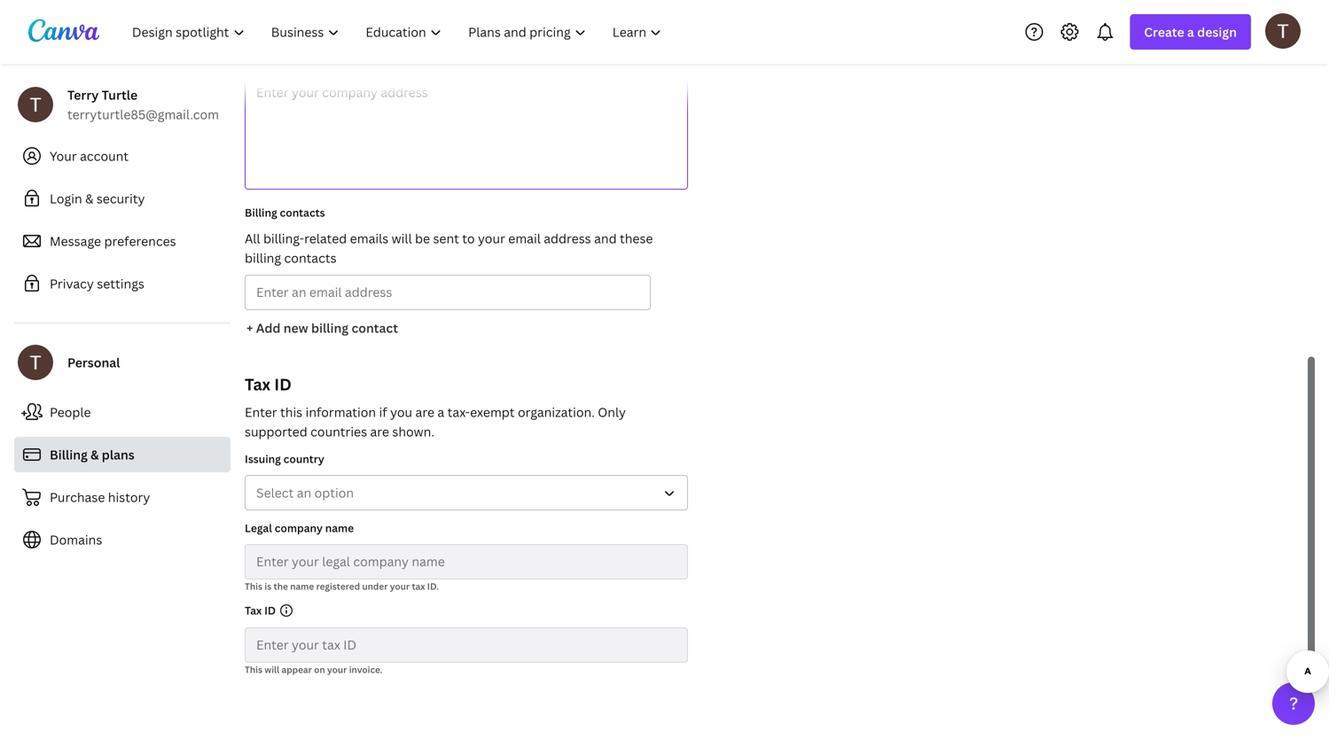 Task type: locate. For each thing, give the bounding box(es) containing it.
& right login
[[85, 190, 93, 207]]

contacts
[[280, 205, 325, 220], [284, 250, 337, 266]]

0 vertical spatial billing
[[245, 205, 277, 220]]

billing inside "all billing-related emails will be sent to your email address and these billing contacts"
[[245, 250, 281, 266]]

billing right new
[[311, 320, 349, 336]]

option
[[314, 485, 354, 501]]

legal
[[245, 521, 272, 536]]

0 vertical spatial id
[[274, 374, 292, 395]]

billing up all
[[245, 205, 277, 220]]

new
[[283, 320, 308, 336]]

an
[[297, 485, 311, 501]]

1 vertical spatial billing
[[311, 320, 349, 336]]

your right to on the left
[[478, 230, 505, 247]]

1 horizontal spatial billing
[[311, 320, 349, 336]]

+
[[246, 320, 253, 336]]

id down "is"
[[264, 603, 276, 618]]

1 vertical spatial will
[[265, 664, 279, 676]]

enter
[[245, 404, 277, 421]]

tax
[[412, 581, 425, 593]]

appear
[[282, 664, 312, 676]]

personal
[[67, 354, 120, 371]]

Enter your company address text field
[[246, 74, 687, 189]]

will left the be at the top
[[392, 230, 412, 247]]

your
[[478, 230, 505, 247], [390, 581, 410, 593], [327, 664, 347, 676]]

this
[[280, 404, 302, 421]]

email
[[508, 230, 541, 247]]

a left design
[[1187, 23, 1194, 40]]

0 horizontal spatial a
[[437, 404, 444, 421]]

only
[[598, 404, 626, 421]]

tax inside tax id enter this information if you are a tax-exempt organization. only supported countries are shown.
[[245, 374, 270, 395]]

this
[[245, 581, 262, 593], [245, 664, 262, 676]]

name
[[325, 521, 354, 536], [290, 581, 314, 593]]

1 vertical spatial your
[[390, 581, 410, 593]]

1 vertical spatial are
[[370, 423, 389, 440]]

are
[[415, 404, 434, 421], [370, 423, 389, 440]]

1 vertical spatial id
[[264, 603, 276, 618]]

0 vertical spatial &
[[85, 190, 93, 207]]

+ add new billing contact button
[[245, 310, 400, 346]]

shown.
[[392, 423, 434, 440]]

&
[[85, 190, 93, 207], [91, 446, 99, 463]]

1 vertical spatial &
[[91, 446, 99, 463]]

if
[[379, 404, 387, 421]]

a inside dropdown button
[[1187, 23, 1194, 40]]

1 horizontal spatial name
[[325, 521, 354, 536]]

1 horizontal spatial billing
[[245, 205, 277, 220]]

registered
[[316, 581, 360, 593]]

will
[[392, 230, 412, 247], [265, 664, 279, 676]]

0 horizontal spatial billing
[[50, 446, 88, 463]]

0 horizontal spatial billing
[[245, 250, 281, 266]]

1 vertical spatial this
[[245, 664, 262, 676]]

login
[[50, 190, 82, 207]]

Select an option button
[[245, 475, 688, 511]]

1 vertical spatial billing
[[50, 446, 88, 463]]

contacts up billing-
[[280, 205, 325, 220]]

message preferences link
[[14, 223, 231, 259]]

1 horizontal spatial a
[[1187, 23, 1194, 40]]

this left the appear
[[245, 664, 262, 676]]

0 vertical spatial name
[[325, 521, 354, 536]]

your
[[50, 148, 77, 164]]

0 vertical spatial this
[[245, 581, 262, 593]]

are down if
[[370, 423, 389, 440]]

1 tax from the top
[[245, 374, 270, 395]]

tax down the legal
[[245, 603, 262, 618]]

name right the
[[290, 581, 314, 593]]

0 vertical spatial will
[[392, 230, 412, 247]]

contacts down related
[[284, 250, 337, 266]]

this for this is the name registered under your tax id.
[[245, 581, 262, 593]]

id
[[274, 374, 292, 395], [264, 603, 276, 618]]

1 this from the top
[[245, 581, 262, 593]]

your account link
[[14, 138, 231, 174]]

& left the plans
[[91, 446, 99, 463]]

0 vertical spatial are
[[415, 404, 434, 421]]

0 vertical spatial a
[[1187, 23, 1194, 40]]

tax id
[[245, 603, 276, 618]]

a left tax-
[[437, 404, 444, 421]]

issuing
[[245, 452, 281, 466]]

are up shown.
[[415, 404, 434, 421]]

terry turtle terryturtle85@gmail.com
[[67, 86, 219, 123]]

billing down all
[[245, 250, 281, 266]]

1 vertical spatial a
[[437, 404, 444, 421]]

account
[[80, 148, 129, 164]]

billing inside + add new billing contact button
[[311, 320, 349, 336]]

tax up the enter
[[245, 374, 270, 395]]

will left the appear
[[265, 664, 279, 676]]

id up this
[[274, 374, 292, 395]]

security
[[96, 190, 145, 207]]

1 horizontal spatial will
[[392, 230, 412, 247]]

the
[[274, 581, 288, 593]]

terryturtle85@gmail.com
[[67, 106, 219, 123]]

privacy
[[50, 275, 94, 292]]

billing
[[245, 250, 281, 266], [311, 320, 349, 336]]

2 tax from the top
[[245, 603, 262, 618]]

& inside "link"
[[91, 446, 99, 463]]

0 vertical spatial your
[[478, 230, 505, 247]]

billing inside "link"
[[50, 446, 88, 463]]

create
[[1144, 23, 1184, 40]]

message preferences
[[50, 233, 176, 250]]

invoice.
[[349, 664, 383, 676]]

2 horizontal spatial your
[[478, 230, 505, 247]]

billing down people
[[50, 446, 88, 463]]

id inside tax id enter this information if you are a tax-exempt organization. only supported countries are shown.
[[274, 374, 292, 395]]

purchase
[[50, 489, 105, 506]]

1 vertical spatial contacts
[[284, 250, 337, 266]]

people link
[[14, 395, 231, 430]]

and
[[594, 230, 617, 247]]

billing contacts
[[245, 205, 325, 220]]

to
[[462, 230, 475, 247]]

billing for billing & plans
[[50, 446, 88, 463]]

0 vertical spatial tax
[[245, 374, 270, 395]]

1 horizontal spatial your
[[390, 581, 410, 593]]

under
[[362, 581, 388, 593]]

2 vertical spatial your
[[327, 664, 347, 676]]

billing & plans
[[50, 446, 135, 463]]

related
[[304, 230, 347, 247]]

0 horizontal spatial name
[[290, 581, 314, 593]]

1 horizontal spatial are
[[415, 404, 434, 421]]

0 vertical spatial billing
[[245, 250, 281, 266]]

0 horizontal spatial will
[[265, 664, 279, 676]]

this left "is"
[[245, 581, 262, 593]]

terry turtle image
[[1265, 13, 1301, 49]]

billing-
[[263, 230, 304, 247]]

plans
[[102, 446, 135, 463]]

1 vertical spatial tax
[[245, 603, 262, 618]]

contact
[[352, 320, 398, 336]]

your right on
[[327, 664, 347, 676]]

country
[[283, 452, 324, 466]]

all billing-related emails will be sent to your email address and these billing contacts
[[245, 230, 653, 266]]

tax for tax id
[[245, 603, 262, 618]]

name down 'option'
[[325, 521, 354, 536]]

preferences
[[104, 233, 176, 250]]

Enter an email address text field
[[256, 276, 639, 309]]

your left tax
[[390, 581, 410, 593]]

this will appear on your invoice.
[[245, 664, 383, 676]]

billing
[[245, 205, 277, 220], [50, 446, 88, 463]]

a
[[1187, 23, 1194, 40], [437, 404, 444, 421]]

tax
[[245, 374, 270, 395], [245, 603, 262, 618]]

domains
[[50, 532, 102, 548]]

2 this from the top
[[245, 664, 262, 676]]

Enter your legal company name text field
[[256, 545, 677, 579]]



Task type: vqa. For each thing, say whether or not it's contained in the screenshot.
search box on the top right of page
no



Task type: describe. For each thing, give the bounding box(es) containing it.
a inside tax id enter this information if you are a tax-exempt organization. only supported countries are shown.
[[437, 404, 444, 421]]

billing for billing contacts
[[245, 205, 277, 220]]

contacts inside "all billing-related emails will be sent to your email address and these billing contacts"
[[284, 250, 337, 266]]

supported
[[245, 423, 307, 440]]

0 horizontal spatial your
[[327, 664, 347, 676]]

0 horizontal spatial are
[[370, 423, 389, 440]]

will inside "all billing-related emails will be sent to your email address and these billing contacts"
[[392, 230, 412, 247]]

tax for tax id enter this information if you are a tax-exempt organization. only supported countries are shown.
[[245, 374, 270, 395]]

login & security link
[[14, 181, 231, 216]]

+ add new billing contact
[[246, 320, 398, 336]]

purchase history
[[50, 489, 150, 506]]

login & security
[[50, 190, 145, 207]]

top level navigation element
[[121, 14, 677, 50]]

id for tax id
[[264, 603, 276, 618]]

on
[[314, 664, 325, 676]]

select
[[256, 485, 294, 501]]

this for this will appear on your invoice.
[[245, 664, 262, 676]]

design
[[1197, 23, 1237, 40]]

your account
[[50, 148, 129, 164]]

create a design button
[[1130, 14, 1251, 50]]

people
[[50, 404, 91, 421]]

message
[[50, 233, 101, 250]]

organization.
[[518, 404, 595, 421]]

1 vertical spatial name
[[290, 581, 314, 593]]

tax id enter this information if you are a tax-exempt organization. only supported countries are shown.
[[245, 374, 626, 440]]

emails
[[350, 230, 389, 247]]

billing & plans link
[[14, 437, 231, 473]]

id for tax id enter this information if you are a tax-exempt organization. only supported countries are shown.
[[274, 374, 292, 395]]

tax-
[[447, 404, 470, 421]]

countries
[[310, 423, 367, 440]]

settings
[[97, 275, 144, 292]]

issuing country
[[245, 452, 324, 466]]

your inside "all billing-related emails will be sent to your email address and these billing contacts"
[[478, 230, 505, 247]]

& for billing
[[91, 446, 99, 463]]

sent
[[433, 230, 459, 247]]

be
[[415, 230, 430, 247]]

company
[[275, 521, 323, 536]]

all
[[245, 230, 260, 247]]

select an option
[[256, 485, 354, 501]]

legal company name
[[245, 521, 354, 536]]

id.
[[427, 581, 439, 593]]

is
[[265, 581, 271, 593]]

privacy settings link
[[14, 266, 231, 301]]

& for login
[[85, 190, 93, 207]]

exempt
[[470, 404, 515, 421]]

add
[[256, 320, 281, 336]]

history
[[108, 489, 150, 506]]

this is the name registered under your tax id.
[[245, 581, 439, 593]]

terry
[[67, 86, 99, 103]]

create a design
[[1144, 23, 1237, 40]]

turtle
[[102, 86, 138, 103]]

Enter your tax ID text field
[[256, 629, 677, 662]]

information
[[306, 404, 376, 421]]

these
[[620, 230, 653, 247]]

privacy settings
[[50, 275, 144, 292]]

domains link
[[14, 522, 231, 558]]

you
[[390, 404, 412, 421]]

address
[[544, 230, 591, 247]]

0 vertical spatial contacts
[[280, 205, 325, 220]]

purchase history link
[[14, 480, 231, 515]]



